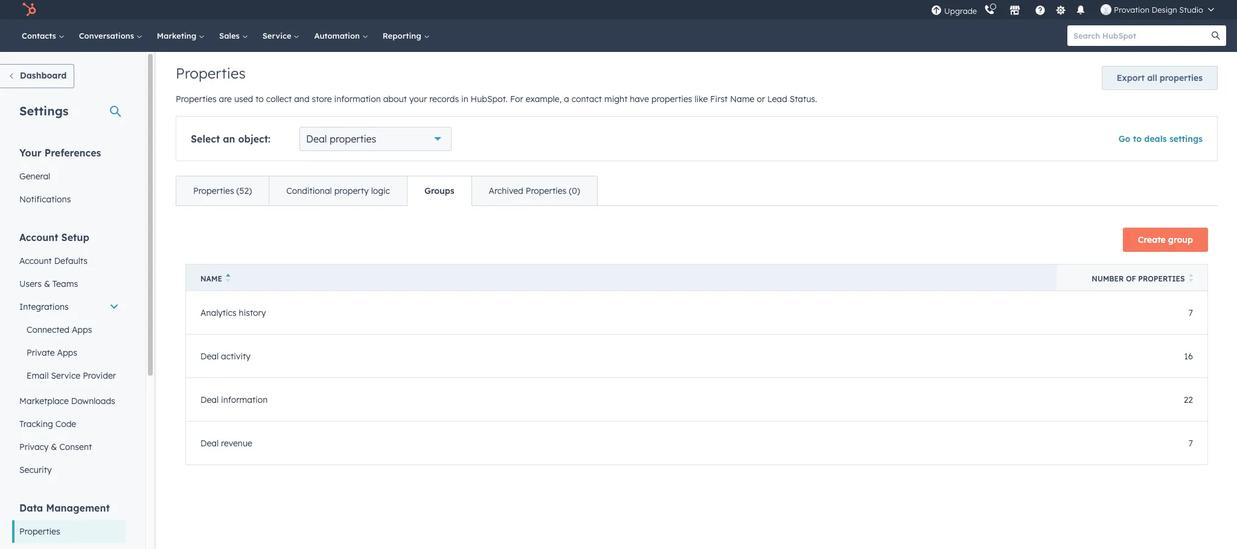 Task type: describe. For each thing, give the bounding box(es) containing it.
downloads
[[71, 396, 115, 407]]

0 vertical spatial information
[[334, 94, 381, 105]]

go to deals settings
[[1119, 134, 1204, 144]]

groups link
[[407, 176, 472, 205]]

connected apps
[[27, 324, 92, 335]]

provation design studio button
[[1094, 0, 1222, 19]]

deals
[[1145, 134, 1168, 144]]

Search HubSpot search field
[[1068, 25, 1216, 46]]

properties left (52)
[[193, 185, 234, 196]]

are
[[219, 94, 232, 105]]

press to sort. image
[[1189, 274, 1194, 282]]

and
[[294, 94, 310, 105]]

archived
[[489, 185, 524, 196]]

help image
[[1036, 5, 1047, 16]]

connected apps link
[[12, 318, 126, 341]]

provation design studio
[[1115, 5, 1204, 15]]

deal for deal properties
[[306, 133, 327, 145]]

deal for deal activity
[[201, 351, 219, 362]]

go
[[1119, 134, 1131, 144]]

security link
[[12, 459, 126, 482]]

provation
[[1115, 5, 1150, 15]]

conditional property logic link
[[269, 176, 407, 205]]

first
[[711, 94, 728, 105]]

deal properties
[[306, 133, 377, 145]]

or
[[757, 94, 766, 105]]

select
[[191, 133, 220, 145]]

marketing link
[[150, 19, 212, 52]]

automation
[[314, 31, 362, 40]]

users
[[19, 279, 42, 289]]

account defaults
[[19, 256, 88, 266]]

tab panel containing create group
[[176, 205, 1219, 485]]

data
[[19, 502, 43, 514]]

name button
[[186, 264, 1058, 291]]

deal activity
[[201, 351, 251, 362]]

0 vertical spatial service
[[263, 31, 294, 40]]

properties inside data management element
[[19, 526, 60, 537]]

analytics history
[[201, 307, 266, 318]]

notifications image
[[1076, 5, 1087, 16]]

marketing
[[157, 31, 199, 40]]

notifications button
[[1071, 0, 1092, 19]]

archived properties (0)
[[489, 185, 581, 196]]

deal for deal information
[[201, 394, 219, 405]]

ascending sort. press to sort descending. image
[[226, 274, 230, 282]]

design
[[1152, 5, 1178, 15]]

analytics
[[201, 307, 237, 318]]

contacts
[[22, 31, 58, 40]]

& for privacy
[[51, 442, 57, 453]]

property
[[335, 185, 369, 196]]

data management
[[19, 502, 110, 514]]

calling icon image
[[985, 5, 996, 16]]

help button
[[1031, 0, 1051, 19]]

tracking code
[[19, 419, 76, 430]]

(0)
[[569, 185, 581, 196]]

management
[[46, 502, 110, 514]]

of
[[1127, 274, 1137, 283]]

properties inside 'link'
[[526, 185, 567, 196]]

properties left are
[[176, 94, 217, 105]]

menu containing provation design studio
[[931, 0, 1223, 19]]

private apps
[[27, 347, 77, 358]]

activity
[[221, 351, 251, 362]]

0 vertical spatial to
[[256, 94, 264, 105]]

properties are used to collect and store information about your records in hubspot. for example, a contact might have properties like first name or lead status.
[[176, 94, 818, 105]]

settings
[[19, 103, 69, 118]]

upgrade image
[[932, 5, 943, 16]]

deal information
[[201, 394, 268, 405]]

deal revenue
[[201, 438, 253, 449]]

account for account setup
[[19, 231, 58, 243]]

like
[[695, 94, 708, 105]]

conversations
[[79, 31, 136, 40]]

hubspot image
[[22, 2, 36, 17]]

james peterson image
[[1101, 4, 1112, 15]]

contact
[[572, 94, 602, 105]]

reporting link
[[376, 19, 437, 52]]

setup
[[61, 231, 89, 243]]

group
[[1169, 234, 1194, 245]]

22
[[1185, 394, 1194, 405]]

have
[[630, 94, 650, 105]]

7 for deal revenue
[[1190, 438, 1194, 449]]

code
[[55, 419, 76, 430]]

go to deals settings button
[[1119, 134, 1204, 144]]

1 vertical spatial to
[[1134, 134, 1143, 144]]

service inside account setup element
[[51, 370, 80, 381]]

0 vertical spatial name
[[731, 94, 755, 105]]

tab list containing properties (52)
[[176, 176, 598, 206]]

number
[[1093, 274, 1125, 283]]

an
[[223, 133, 235, 145]]

status.
[[790, 94, 818, 105]]

name inside button
[[201, 274, 222, 283]]

records
[[430, 94, 459, 105]]

ascending sort. press to sort descending. element
[[226, 274, 230, 284]]

users & teams
[[19, 279, 78, 289]]

integrations button
[[12, 295, 126, 318]]

connected
[[27, 324, 69, 335]]

general
[[19, 171, 50, 182]]

properties link
[[12, 520, 126, 543]]

in
[[462, 94, 469, 105]]



Task type: locate. For each thing, give the bounding box(es) containing it.
number of properties
[[1093, 274, 1186, 283]]

a
[[564, 94, 570, 105]]

data management element
[[12, 501, 126, 549]]

7 down press to sort. element in the right of the page
[[1190, 307, 1194, 318]]

object:
[[238, 133, 271, 145]]

tab panel
[[176, 205, 1219, 485]]

deal
[[306, 133, 327, 145], [201, 351, 219, 362], [201, 394, 219, 405], [201, 438, 219, 449]]

properties down data
[[19, 526, 60, 537]]

& inside 'link'
[[44, 279, 50, 289]]

0 horizontal spatial service
[[51, 370, 80, 381]]

teams
[[52, 279, 78, 289]]

might
[[605, 94, 628, 105]]

apps for connected apps
[[72, 324, 92, 335]]

marketplace downloads
[[19, 396, 115, 407]]

account defaults link
[[12, 250, 126, 272]]

service right the sales link
[[263, 31, 294, 40]]

tracking
[[19, 419, 53, 430]]

private apps link
[[12, 341, 126, 364]]

& right privacy
[[51, 442, 57, 453]]

&
[[44, 279, 50, 289], [51, 442, 57, 453]]

deal inside deal properties popup button
[[306, 133, 327, 145]]

properties right all
[[1161, 73, 1204, 83]]

0 horizontal spatial to
[[256, 94, 264, 105]]

name left ascending sort. press to sort descending. element in the left of the page
[[201, 274, 222, 283]]

1 vertical spatial account
[[19, 256, 52, 266]]

to right the used
[[256, 94, 264, 105]]

1 vertical spatial &
[[51, 442, 57, 453]]

deal down store
[[306, 133, 327, 145]]

service
[[263, 31, 294, 40], [51, 370, 80, 381]]

marketplaces button
[[1003, 0, 1028, 19]]

1 vertical spatial service
[[51, 370, 80, 381]]

deal for deal revenue
[[201, 438, 219, 449]]

your
[[19, 147, 42, 159]]

notifications
[[19, 194, 71, 205]]

& right users
[[44, 279, 50, 289]]

1 account from the top
[[19, 231, 58, 243]]

0 horizontal spatial &
[[44, 279, 50, 289]]

16
[[1185, 351, 1194, 362]]

1 horizontal spatial to
[[1134, 134, 1143, 144]]

properties left "like"
[[652, 94, 693, 105]]

search button
[[1207, 25, 1227, 46]]

preferences
[[45, 147, 101, 159]]

account setup element
[[12, 231, 126, 482]]

press to sort. element
[[1189, 274, 1194, 284]]

account up users
[[19, 256, 52, 266]]

2 7 from the top
[[1190, 438, 1194, 449]]

1 vertical spatial information
[[221, 394, 268, 405]]

0 vertical spatial apps
[[72, 324, 92, 335]]

hubspot link
[[15, 2, 45, 17]]

to right go
[[1134, 134, 1143, 144]]

information right store
[[334, 94, 381, 105]]

7 for analytics history
[[1190, 307, 1194, 318]]

your
[[410, 94, 427, 105]]

properties
[[1161, 73, 1204, 83], [652, 94, 693, 105], [330, 133, 377, 145], [1139, 274, 1186, 283]]

private
[[27, 347, 55, 358]]

account for account defaults
[[19, 256, 52, 266]]

1 vertical spatial apps
[[57, 347, 77, 358]]

sales link
[[212, 19, 255, 52]]

create group
[[1139, 234, 1194, 245]]

automation link
[[307, 19, 376, 52]]

example,
[[526, 94, 562, 105]]

apps up private apps link
[[72, 324, 92, 335]]

(52)
[[237, 185, 252, 196]]

marketplaces image
[[1010, 5, 1021, 16]]

tracking code link
[[12, 413, 126, 436]]

properties left (0)
[[526, 185, 567, 196]]

lead
[[768, 94, 788, 105]]

privacy
[[19, 442, 49, 453]]

general link
[[12, 165, 126, 188]]

0 vertical spatial &
[[44, 279, 50, 289]]

0 vertical spatial account
[[19, 231, 58, 243]]

reporting
[[383, 31, 424, 40]]

2 account from the top
[[19, 256, 52, 266]]

name
[[731, 94, 755, 105], [201, 274, 222, 283]]

dashboard link
[[0, 64, 75, 88]]

marketplace downloads link
[[12, 390, 126, 413]]

properties left press to sort. element in the right of the page
[[1139, 274, 1186, 283]]

properties down store
[[330, 133, 377, 145]]

tab list
[[176, 176, 598, 206]]

your preferences element
[[12, 146, 126, 211]]

account setup
[[19, 231, 89, 243]]

integrations
[[19, 301, 69, 312]]

properties up are
[[176, 64, 246, 82]]

used
[[234, 94, 253, 105]]

conditional property logic
[[286, 185, 390, 196]]

email service provider
[[27, 370, 116, 381]]

dashboard
[[20, 70, 67, 81]]

1 horizontal spatial service
[[263, 31, 294, 40]]

conversations link
[[72, 19, 150, 52]]

logic
[[371, 185, 390, 196]]

& inside "link"
[[51, 442, 57, 453]]

deal left activity
[[201, 351, 219, 362]]

properties inside popup button
[[330, 133, 377, 145]]

deal left revenue
[[201, 438, 219, 449]]

select an object:
[[191, 133, 271, 145]]

apps down connected apps link
[[57, 347, 77, 358]]

export all properties
[[1118, 73, 1204, 83]]

1 horizontal spatial &
[[51, 442, 57, 453]]

information up revenue
[[221, 394, 268, 405]]

information
[[334, 94, 381, 105], [221, 394, 268, 405]]

studio
[[1180, 5, 1204, 15]]

& for users
[[44, 279, 50, 289]]

0 horizontal spatial information
[[221, 394, 268, 405]]

1 7 from the top
[[1190, 307, 1194, 318]]

number of properties button
[[1058, 264, 1209, 291]]

revenue
[[221, 438, 253, 449]]

service down private apps link
[[51, 370, 80, 381]]

1 horizontal spatial name
[[731, 94, 755, 105]]

1 vertical spatial name
[[201, 274, 222, 283]]

export all properties button
[[1103, 66, 1219, 90]]

collect
[[266, 94, 292, 105]]

conditional
[[286, 185, 332, 196]]

account
[[19, 231, 58, 243], [19, 256, 52, 266]]

email service provider link
[[12, 364, 126, 387]]

security
[[19, 465, 52, 475]]

account up account defaults
[[19, 231, 58, 243]]

consent
[[59, 442, 92, 453]]

1 vertical spatial 7
[[1190, 438, 1194, 449]]

1 horizontal spatial information
[[334, 94, 381, 105]]

menu
[[931, 0, 1223, 19]]

apps for private apps
[[57, 347, 77, 358]]

properties (52)
[[193, 185, 252, 196]]

settings image
[[1056, 5, 1067, 16]]

for
[[511, 94, 524, 105]]

search image
[[1213, 31, 1221, 40]]

contacts link
[[15, 19, 72, 52]]

all
[[1148, 73, 1158, 83]]

privacy & consent
[[19, 442, 92, 453]]

marketplace
[[19, 396, 69, 407]]

name left or
[[731, 94, 755, 105]]

deal down deal activity
[[201, 394, 219, 405]]

properties
[[176, 64, 246, 82], [176, 94, 217, 105], [193, 185, 234, 196], [526, 185, 567, 196], [19, 526, 60, 537]]

0 vertical spatial 7
[[1190, 307, 1194, 318]]

sales
[[219, 31, 242, 40]]

7 down 22
[[1190, 438, 1194, 449]]

archived properties (0) link
[[472, 176, 597, 205]]

0 horizontal spatial name
[[201, 274, 222, 283]]



Task type: vqa. For each thing, say whether or not it's contained in the screenshot.
Reporting 'LINK'
yes



